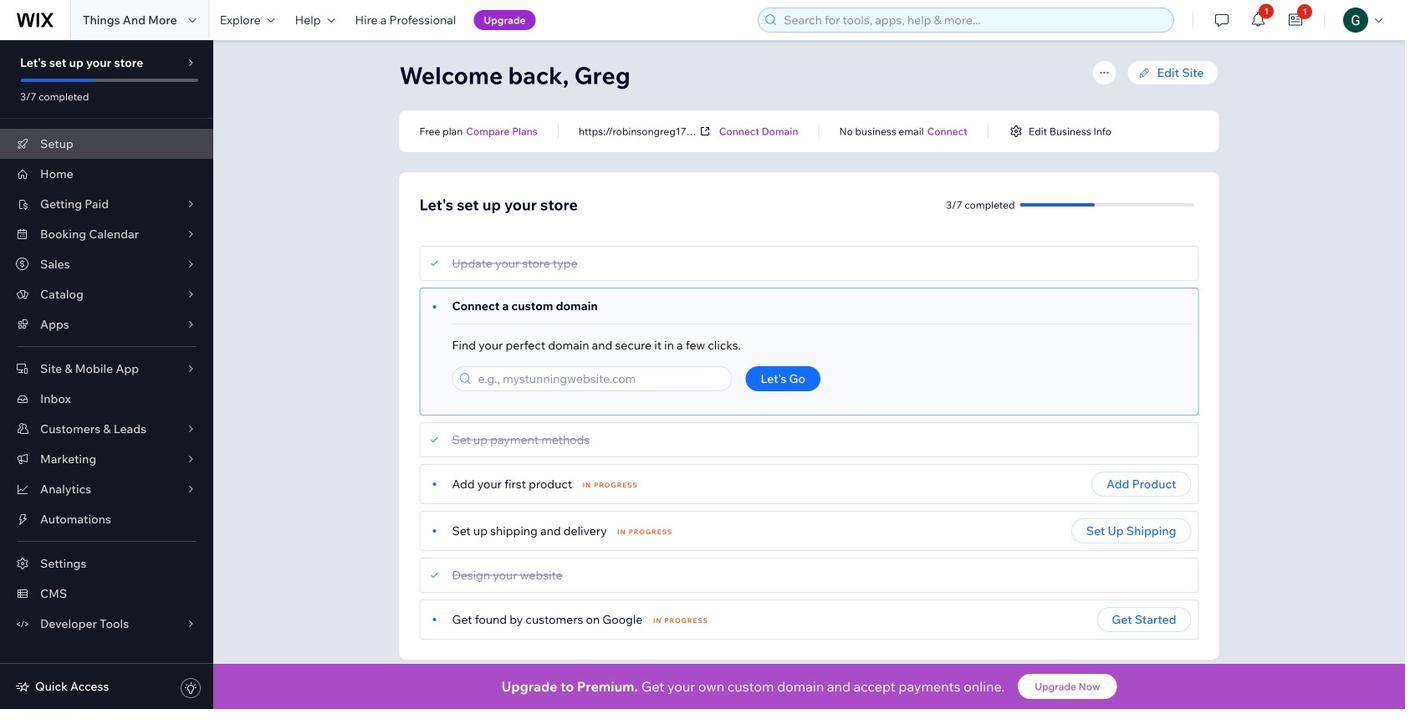 Task type: vqa. For each thing, say whether or not it's contained in the screenshot.
The With
no



Task type: locate. For each thing, give the bounding box(es) containing it.
Search for tools, apps, help & more... field
[[779, 8, 1169, 32]]

e.g., mystunningwebsite.com field
[[473, 367, 726, 391]]

sidebar element
[[0, 40, 213, 709]]



